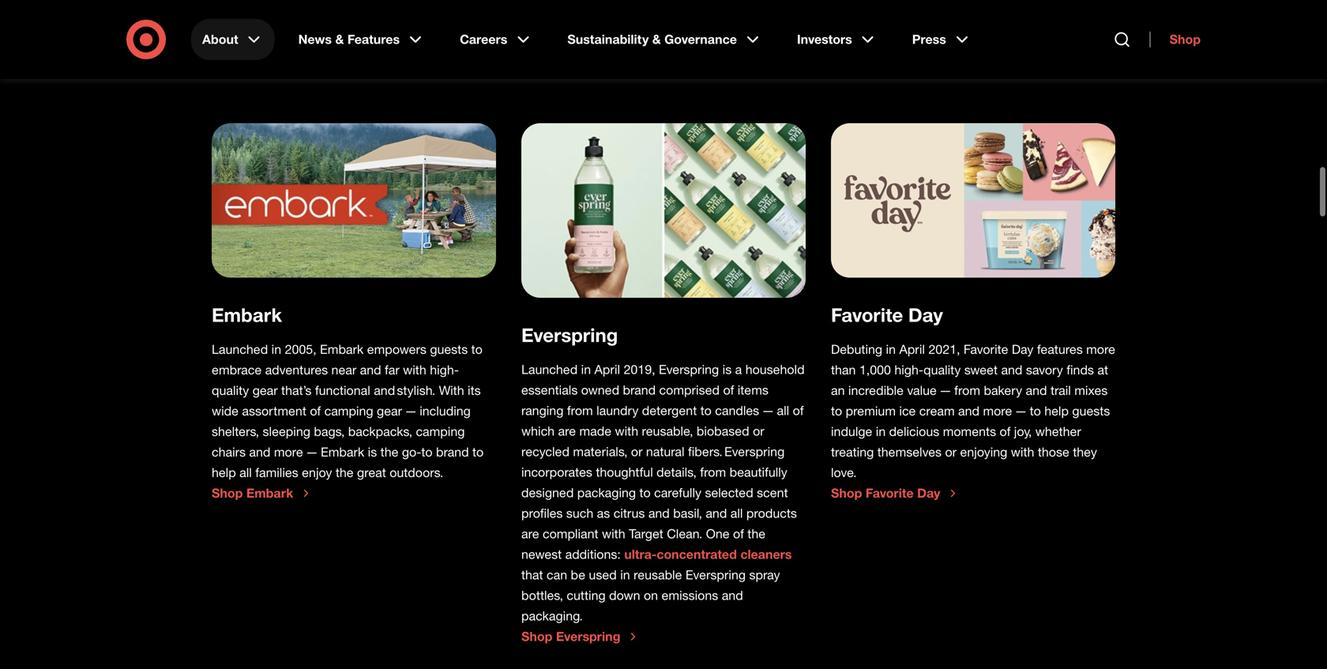 Task type: vqa. For each thing, say whether or not it's contained in the screenshot.
Disaster
no



Task type: describe. For each thing, give the bounding box(es) containing it.
backpacks,
[[348, 424, 412, 439]]

details,
[[657, 465, 697, 480]]

1 vertical spatial from
[[567, 403, 593, 418]]

shop inside debuting in april 2021, favorite day features more than 1,000 high-quality sweet and savory finds at an incredible value — from bakery and trail mixes to premium ice cream and more — to help guests indulge in delicious moments of joy, whether treating themselves or enjoying with those they love. shop favorite day
[[831, 486, 862, 501]]

careers link
[[449, 19, 544, 60]]

one
[[706, 526, 730, 542]]

1 horizontal spatial gear
[[377, 403, 402, 419]]

press
[[912, 32, 946, 47]]

in for than
[[886, 342, 896, 357]]

1 vertical spatial day
[[1012, 342, 1034, 357]]

2005,
[[285, 342, 316, 357]]

enjoy
[[302, 465, 332, 480]]

premium
[[846, 403, 896, 419]]

an
[[831, 383, 845, 398]]

in down premium in the right bottom of the page
[[876, 424, 886, 439]]

used
[[589, 567, 617, 583]]

shop favorite day link
[[831, 486, 960, 501]]

features
[[1037, 342, 1083, 357]]

to up outdoors.
[[421, 445, 433, 460]]

which
[[521, 423, 555, 439]]

investors link
[[786, 19, 889, 60]]

text image
[[831, 123, 1116, 278]]

and up target on the bottom left of the page
[[649, 506, 670, 521]]

brand inside launched in april 2019, everspring is a household essentials owned brand comprised of items ranging from laundry detergent to candles — all of which are made with reusable, biobased or recycled materials, or natural fibers. everspring incorporates thoughtful details, from beautifully designed packaging to carefully selected scent profiles such as citrus and basil, and all products are compliant with target clean. one of the newest additions:
[[623, 382, 656, 398]]

savory
[[1026, 362, 1063, 378]]

to down an
[[831, 403, 842, 419]]

treating
[[831, 445, 874, 460]]

and up families
[[249, 445, 271, 460]]

1 vertical spatial camping
[[416, 424, 465, 439]]

moments
[[943, 424, 996, 439]]

quality inside the launched in 2005, embark empowers guests to embrace adventures near and far with high- quality gear that's functional and stylish. with its wide assortment of camping gear — including shelters, sleeping bags, backpacks, camping chairs and more — embark is the go-to brand to help all families enjoy the great outdoors. shop embark
[[212, 383, 249, 398]]

essentials
[[521, 382, 578, 398]]

whether
[[1036, 424, 1081, 439]]

0 horizontal spatial are
[[521, 526, 539, 542]]

2 horizontal spatial more
[[1086, 342, 1116, 357]]

and down savory
[[1026, 383, 1047, 398]]

to up citrus
[[640, 485, 651, 500]]

reusable,
[[642, 423, 693, 439]]

a
[[735, 362, 742, 377]]

about link
[[191, 19, 275, 60]]

packaging
[[577, 485, 636, 500]]

clean.
[[667, 526, 703, 542]]

that's
[[281, 383, 312, 398]]

wide
[[212, 403, 239, 419]]

all inside the launched in 2005, embark empowers guests to embrace adventures near and far with high- quality gear that's functional and stylish. with its wide assortment of camping gear — including shelters, sleeping bags, backpacks, camping chairs and more — embark is the go-to brand to help all families enjoy the great outdoors. shop embark
[[240, 465, 252, 480]]

debuting in april 2021, favorite day features more than 1,000 high-quality sweet and savory finds at an incredible value — from bakery and trail mixes to premium ice cream and more — to help guests indulge in delicious moments of joy, whether treating themselves or enjoying with those they love. shop favorite day
[[831, 342, 1116, 501]]

recycled
[[521, 444, 570, 459]]

is inside launched in april 2019, everspring is a household essentials owned brand comprised of items ranging from laundry detergent to candles — all of which are made with reusable, biobased or recycled materials, or natural fibers. everspring incorporates thoughtful details, from beautifully designed packaging to carefully selected scent profiles such as citrus and basil, and all products are compliant with target clean. one of the newest additions:
[[723, 362, 732, 377]]

can
[[547, 567, 567, 583]]

with down the "as"
[[602, 526, 625, 542]]

bags,
[[314, 424, 345, 439]]

laundry
[[597, 403, 639, 418]]

adventures
[[265, 362, 328, 378]]

guests inside debuting in april 2021, favorite day features more than 1,000 high-quality sweet and savory finds at an incredible value — from bakery and trail mixes to premium ice cream and more — to help guests indulge in delicious moments of joy, whether treating themselves or enjoying with those they love. shop favorite day
[[1072, 403, 1110, 419]]

debuting
[[831, 342, 883, 357]]

from inside debuting in april 2021, favorite day features more than 1,000 high-quality sweet and savory finds at an incredible value — from bakery and trail mixes to premium ice cream and more — to help guests indulge in delicious moments of joy, whether treating themselves or enjoying with those they love. shop favorite day
[[955, 383, 981, 398]]

outdoors.
[[390, 465, 443, 480]]

— up the enjoy at the left bottom of the page
[[307, 445, 317, 460]]

embark up embrace
[[212, 304, 282, 326]]

families
[[255, 465, 298, 480]]

2 vertical spatial from
[[700, 465, 726, 480]]

— down and stylish.
[[406, 403, 416, 419]]

chairs
[[212, 445, 246, 460]]

cream
[[920, 403, 955, 419]]

functional
[[315, 383, 370, 398]]

with inside the launched in 2005, embark empowers guests to embrace adventures near and far with high- quality gear that's functional and stylish. with its wide assortment of camping gear — including shelters, sleeping bags, backpacks, camping chairs and more — embark is the go-to brand to help all families enjoy the great outdoors. shop embark
[[403, 362, 426, 378]]

natural
[[646, 444, 685, 459]]

mixes
[[1075, 383, 1108, 398]]

of up candles
[[723, 382, 734, 398]]

candles
[[715, 403, 759, 418]]

go-
[[402, 445, 421, 460]]

made
[[580, 423, 612, 439]]

investors
[[797, 32, 852, 47]]

the inside launched in april 2019, everspring is a household essentials owned brand comprised of items ranging from laundry detergent to candles — all of which are made with reusable, biobased or recycled materials, or natural fibers. everspring incorporates thoughtful details, from beautifully designed packaging to carefully selected scent profiles such as citrus and basil, and all products are compliant with target clean. one of the newest additions:
[[748, 526, 766, 542]]

0 vertical spatial favorite
[[831, 304, 903, 326]]

empowers
[[367, 342, 427, 357]]

embark up near on the bottom left
[[320, 342, 364, 357]]

beautifully
[[730, 465, 788, 480]]

than
[[831, 362, 856, 378]]

scent
[[757, 485, 788, 500]]

embrace
[[212, 362, 262, 378]]

2019,
[[624, 362, 655, 377]]

and left far
[[360, 362, 381, 378]]

fibers. everspring
[[688, 444, 785, 459]]

high- inside the launched in 2005, embark empowers guests to embrace adventures near and far with high- quality gear that's functional and stylish. with its wide assortment of camping gear — including shelters, sleeping bags, backpacks, camping chairs and more — embark is the go-to brand to help all families enjoy the great outdoors. shop embark
[[430, 362, 459, 378]]

owned
[[581, 382, 620, 398]]

biobased
[[697, 423, 750, 439]]

0 vertical spatial all
[[777, 403, 789, 418]]

in for adventures
[[272, 342, 281, 357]]

that
[[521, 567, 543, 583]]

incredible
[[849, 383, 904, 398]]

indulge
[[831, 424, 873, 439]]

materials,
[[573, 444, 628, 459]]

a group of people sitting at a picnic table by a lake image
[[212, 123, 496, 278]]

joy,
[[1014, 424, 1032, 439]]

island
[[595, 42, 631, 57]]

press link
[[901, 19, 983, 60]]

news & features link
[[287, 19, 436, 60]]

help inside the launched in 2005, embark empowers guests to embrace adventures near and far with high- quality gear that's functional and stylish. with its wide assortment of camping gear — including shelters, sleeping bags, backpacks, camping chairs and more — embark is the go-to brand to help all families enjoy the great outdoors. shop embark
[[212, 465, 236, 480]]

household
[[746, 362, 805, 377]]

carefully
[[654, 485, 702, 500]]

with down laundry
[[615, 423, 638, 439]]

launched in 2005, embark empowers guests to embrace adventures near and far with high- quality gear that's functional and stylish. with its wide assortment of camping gear — including shelters, sleeping bags, backpacks, camping chairs and more — embark is the go-to brand to help all families enjoy the great outdoors. shop embark
[[212, 342, 484, 501]]

brand inside the launched in 2005, embark empowers guests to embrace adventures near and far with high- quality gear that's functional and stylish. with its wide assortment of camping gear — including shelters, sleeping bags, backpacks, camping chairs and more — embark is the go-to brand to help all families enjoy the great outdoors. shop embark
[[436, 445, 469, 460]]

to up its
[[471, 342, 483, 357]]

of inside the launched in 2005, embark empowers guests to embrace adventures near and far with high- quality gear that's functional and stylish. with its wide assortment of camping gear — including shelters, sleeping bags, backpacks, camping chairs and more — embark is the go-to brand to help all families enjoy the great outdoors. shop embark
[[310, 403, 321, 419]]

2 vertical spatial day
[[917, 486, 941, 501]]

incorporates
[[521, 465, 592, 480]]

reusable
[[634, 567, 682, 583]]

guests inside the launched in 2005, embark empowers guests to embrace adventures near and far with high- quality gear that's functional and stylish. with its wide assortment of camping gear — including shelters, sleeping bags, backpacks, camping chairs and more — embark is the go-to brand to help all families enjoy the great outdoors. shop embark
[[430, 342, 468, 357]]

designed
[[521, 485, 574, 500]]

launched in april 2019, everspring is a household essentials owned brand comprised of items ranging from laundry detergent to candles — all of which are made with reusable, biobased or recycled materials, or natural fibers. everspring incorporates thoughtful details, from beautifully designed packaging to carefully selected scent profiles such as citrus and basil, and all products are compliant with target clean. one of the newest additions:
[[521, 362, 805, 562]]

including
[[420, 403, 471, 419]]

ultra-concentrated cleaners that can be used in reusable everspring spray bottles, cutting down on emissions and packaging. shop everspring
[[521, 547, 792, 644]]

april for 2019,
[[595, 362, 620, 377]]

ultra-concentrated cleaners link
[[624, 547, 792, 562]]



Task type: locate. For each thing, give the bounding box(es) containing it.
sweet
[[965, 362, 998, 378]]

embark
[[212, 304, 282, 326], [320, 342, 364, 357], [321, 445, 364, 460], [246, 486, 293, 501]]

the left go-
[[381, 445, 399, 460]]

0 horizontal spatial camping
[[324, 403, 373, 419]]

ranging
[[521, 403, 564, 418]]

& for governance
[[652, 32, 661, 47]]

1 horizontal spatial camping
[[416, 424, 465, 439]]

embark down bags,
[[321, 445, 364, 460]]

or down candles
[[753, 423, 765, 439]]

launched inside launched in april 2019, everspring is a household essentials owned brand comprised of items ranging from laundry detergent to candles — all of which are made with reusable, biobased or recycled materials, or natural fibers. everspring incorporates thoughtful details, from beautifully designed packaging to carefully selected scent profiles such as citrus and basil, and all products are compliant with target clean. one of the newest additions:
[[521, 362, 578, 377]]

comprised
[[659, 382, 720, 398]]

of inside debuting in april 2021, favorite day features more than 1,000 high-quality sweet and savory finds at an incredible value — from bakery and trail mixes to premium ice cream and more — to help guests indulge in delicious moments of joy, whether treating themselves or enjoying with those they love. shop favorite day
[[1000, 424, 1011, 439]]

0 horizontal spatial or
[[631, 444, 643, 459]]

shop embark link
[[212, 486, 312, 501]]

0 vertical spatial april
[[899, 342, 925, 357]]

brand down 2019,
[[623, 382, 656, 398]]

& inside news & features link
[[335, 32, 344, 47]]

the up cleaners
[[748, 526, 766, 542]]

items
[[738, 382, 769, 398]]

or up thoughtful
[[631, 444, 643, 459]]

from down sweet
[[955, 383, 981, 398]]

april left 2021,
[[899, 342, 925, 357]]

shop everspring link
[[521, 629, 640, 645]]

0 vertical spatial from
[[955, 383, 981, 398]]

high- inside debuting in april 2021, favorite day features more than 1,000 high-quality sweet and savory finds at an incredible value — from bakery and trail mixes to premium ice cream and more — to help guests indulge in delicious moments of joy, whether treating themselves or enjoying with those they love. shop favorite day
[[895, 362, 924, 378]]

1 horizontal spatial are
[[558, 423, 576, 439]]

sleeping
[[263, 424, 310, 439]]

at
[[1098, 362, 1109, 378]]

shop link
[[1150, 32, 1201, 47]]

launched
[[212, 342, 268, 357], [521, 362, 578, 377]]

bottles,
[[521, 588, 563, 603]]

2 horizontal spatial or
[[945, 445, 957, 460]]

concentrated
[[657, 547, 737, 562]]

day up 2021,
[[909, 304, 943, 326]]

2 vertical spatial more
[[274, 445, 303, 460]]

april for 2021,
[[899, 342, 925, 357]]

of
[[723, 382, 734, 398], [793, 403, 804, 418], [310, 403, 321, 419], [1000, 424, 1011, 439], [733, 526, 744, 542]]

everspring down cutting
[[556, 629, 621, 644]]

or down moments
[[945, 445, 957, 460]]

to up joy,
[[1030, 403, 1041, 419]]

everspring down ultra-concentrated cleaners 'link'
[[686, 567, 746, 583]]

shop inside ultra-concentrated cleaners that can be used in reusable everspring spray bottles, cutting down on emissions and packaging. shop everspring
[[521, 629, 553, 644]]

cloud
[[556, 42, 592, 57]]

on
[[644, 588, 658, 603]]

with
[[403, 362, 426, 378], [615, 423, 638, 439], [1011, 445, 1035, 460], [602, 526, 625, 542]]

and up one
[[706, 506, 727, 521]]

are left made
[[558, 423, 576, 439]]

0 horizontal spatial high-
[[430, 362, 459, 378]]

embark down families
[[246, 486, 293, 501]]

&
[[335, 32, 344, 47], [652, 32, 661, 47]]

1 horizontal spatial the
[[381, 445, 399, 460]]

selected
[[705, 485, 754, 500]]

launched up embrace
[[212, 342, 268, 357]]

trail
[[1051, 383, 1071, 398]]

in
[[272, 342, 281, 357], [886, 342, 896, 357], [581, 362, 591, 377], [876, 424, 886, 439], [620, 567, 630, 583]]

from up made
[[567, 403, 593, 418]]

1 vertical spatial gear
[[377, 403, 402, 419]]

shop cloud island
[[521, 42, 631, 57]]

finds
[[1067, 362, 1094, 378]]

— up cream
[[940, 383, 951, 398]]

0 horizontal spatial from
[[567, 403, 593, 418]]

in up 1,000
[[886, 342, 896, 357]]

more inside the launched in 2005, embark empowers guests to embrace adventures near and far with high- quality gear that's functional and stylish. with its wide assortment of camping gear — including shelters, sleeping bags, backpacks, camping chairs and more — embark is the go-to brand to help all families enjoy the great outdoors. shop embark
[[274, 445, 303, 460]]

1 vertical spatial favorite
[[964, 342, 1008, 357]]

1 horizontal spatial is
[[723, 362, 732, 377]]

enjoying
[[960, 445, 1008, 460]]

0 vertical spatial are
[[558, 423, 576, 439]]

1 horizontal spatial april
[[899, 342, 925, 357]]

news
[[298, 32, 332, 47]]

from up selected
[[700, 465, 726, 480]]

in up owned
[[581, 362, 591, 377]]

2 horizontal spatial from
[[955, 383, 981, 398]]

0 vertical spatial brand
[[623, 382, 656, 398]]

emissions
[[662, 588, 718, 603]]

with down joy,
[[1011, 445, 1035, 460]]

1 vertical spatial brand
[[436, 445, 469, 460]]

assortment
[[242, 403, 306, 419]]

2 horizontal spatial all
[[777, 403, 789, 418]]

products
[[747, 506, 797, 521]]

thoughtful
[[596, 465, 653, 480]]

1 vertical spatial the
[[336, 465, 354, 480]]

is left a
[[723, 362, 732, 377]]

0 horizontal spatial all
[[240, 465, 252, 480]]

1 high- from the left
[[430, 362, 459, 378]]

is up the great
[[368, 445, 377, 460]]

2 vertical spatial favorite
[[866, 486, 914, 501]]

and
[[360, 362, 381, 378], [1001, 362, 1023, 378], [1026, 383, 1047, 398], [958, 403, 980, 419], [249, 445, 271, 460], [649, 506, 670, 521], [706, 506, 727, 521], [722, 588, 743, 603]]

delicious
[[889, 424, 940, 439]]

from
[[955, 383, 981, 398], [567, 403, 593, 418], [700, 465, 726, 480]]

0 horizontal spatial quality
[[212, 383, 249, 398]]

high-
[[430, 362, 459, 378], [895, 362, 924, 378]]

1 horizontal spatial or
[[753, 423, 765, 439]]

is
[[723, 362, 732, 377], [368, 445, 377, 460]]

more down bakery
[[983, 403, 1012, 419]]

—
[[940, 383, 951, 398], [763, 403, 774, 418], [406, 403, 416, 419], [1016, 403, 1026, 419], [307, 445, 317, 460]]

0 horizontal spatial more
[[274, 445, 303, 460]]

brand right go-
[[436, 445, 469, 460]]

& right "news"
[[335, 32, 344, 47]]

0 vertical spatial more
[[1086, 342, 1116, 357]]

0 horizontal spatial is
[[368, 445, 377, 460]]

launched up 'essentials'
[[521, 362, 578, 377]]

of left joy,
[[1000, 424, 1011, 439]]

those
[[1038, 445, 1070, 460]]

launched for launched in april 2019, everspring is a household essentials owned brand comprised of items ranging from laundry detergent to candles — all of which are made with reusable, biobased or recycled materials, or natural fibers. everspring incorporates thoughtful details, from beautifully designed packaging to carefully selected scent profiles such as citrus and basil, and all products are compliant with target clean. one of the newest additions:
[[521, 362, 578, 377]]

quality down 2021,
[[924, 362, 961, 378]]

0 horizontal spatial launched
[[212, 342, 268, 357]]

gear
[[253, 383, 278, 398], [377, 403, 402, 419]]

0 horizontal spatial gear
[[253, 383, 278, 398]]

they
[[1073, 445, 1097, 460]]

camping down the including
[[416, 424, 465, 439]]

0 vertical spatial day
[[909, 304, 943, 326]]

day down themselves
[[917, 486, 941, 501]]

of right one
[[733, 526, 744, 542]]

citrus
[[614, 506, 645, 521]]

ice
[[899, 403, 916, 419]]

1 horizontal spatial brand
[[623, 382, 656, 398]]

such
[[566, 506, 594, 521]]

cleaners
[[741, 547, 792, 562]]

is inside the launched in 2005, embark empowers guests to embrace adventures near and far with high- quality gear that's functional and stylish. with its wide assortment of camping gear — including shelters, sleeping bags, backpacks, camping chairs and more — embark is the go-to brand to help all families enjoy the great outdoors. shop embark
[[368, 445, 377, 460]]

0 vertical spatial guests
[[430, 342, 468, 357]]

1 vertical spatial is
[[368, 445, 377, 460]]

with inside debuting in april 2021, favorite day features more than 1,000 high-quality sweet and savory finds at an incredible value — from bakery and trail mixes to premium ice cream and more — to help guests indulge in delicious moments of joy, whether treating themselves or enjoying with those they love. shop favorite day
[[1011, 445, 1035, 460]]

sustainability
[[568, 32, 649, 47]]

governance
[[665, 32, 737, 47]]

sustainability & governance
[[568, 32, 737, 47]]

with
[[439, 383, 464, 398]]

all up shop embark link
[[240, 465, 252, 480]]

more
[[1086, 342, 1116, 357], [983, 403, 1012, 419], [274, 445, 303, 460]]

— up joy,
[[1016, 403, 1026, 419]]

favorite down themselves
[[866, 486, 914, 501]]

in inside launched in april 2019, everspring is a household essentials owned brand comprised of items ranging from laundry detergent to candles — all of which are made with reusable, biobased or recycled materials, or natural fibers. everspring incorporates thoughtful details, from beautifully designed packaging to carefully selected scent profiles such as citrus and basil, and all products are compliant with target clean. one of the newest additions:
[[581, 362, 591, 377]]

1 horizontal spatial from
[[700, 465, 726, 480]]

1 vertical spatial quality
[[212, 383, 249, 398]]

be
[[571, 567, 585, 583]]

sustainability & governance link
[[556, 19, 773, 60]]

help inside debuting in april 2021, favorite day features more than 1,000 high-quality sweet and savory finds at an incredible value — from bakery and trail mixes to premium ice cream and more — to help guests indulge in delicious moments of joy, whether treating themselves or enjoying with those they love. shop favorite day
[[1045, 403, 1069, 419]]

of up bags,
[[310, 403, 321, 419]]

newest
[[521, 547, 562, 562]]

1 horizontal spatial all
[[731, 506, 743, 521]]

with right far
[[403, 362, 426, 378]]

or
[[753, 423, 765, 439], [631, 444, 643, 459], [945, 445, 957, 460]]

2 vertical spatial the
[[748, 526, 766, 542]]

1 horizontal spatial guests
[[1072, 403, 1110, 419]]

1 vertical spatial guests
[[1072, 403, 1110, 419]]

guests up with
[[430, 342, 468, 357]]

0 horizontal spatial guests
[[430, 342, 468, 357]]

1 vertical spatial launched
[[521, 362, 578, 377]]

and right emissions
[[722, 588, 743, 603]]

to down its
[[472, 445, 484, 460]]

of down household
[[793, 403, 804, 418]]

help down chairs
[[212, 465, 236, 480]]

brand
[[623, 382, 656, 398], [436, 445, 469, 460]]

in up down
[[620, 567, 630, 583]]

gear up assortment
[[253, 383, 278, 398]]

& for features
[[335, 32, 344, 47]]

careers
[[460, 32, 507, 47]]

1 vertical spatial april
[[595, 362, 620, 377]]

everspring up 'essentials'
[[521, 324, 618, 346]]

in inside ultra-concentrated cleaners that can be used in reusable everspring spray bottles, cutting down on emissions and packaging. shop everspring
[[620, 567, 630, 583]]

1 vertical spatial more
[[983, 403, 1012, 419]]

— down items
[[763, 403, 774, 418]]

guests down mixes
[[1072, 403, 1110, 419]]

1 & from the left
[[335, 32, 344, 47]]

0 horizontal spatial &
[[335, 32, 344, 47]]

& inside sustainability & governance link
[[652, 32, 661, 47]]

1 horizontal spatial help
[[1045, 403, 1069, 419]]

and up moments
[[958, 403, 980, 419]]

a hand holding a bottle of perfume image
[[521, 123, 806, 298]]

quality up wide
[[212, 383, 249, 398]]

to down comprised
[[701, 403, 712, 418]]

0 vertical spatial the
[[381, 445, 399, 460]]

features
[[348, 32, 400, 47]]

cutting
[[567, 588, 606, 603]]

all down household
[[777, 403, 789, 418]]

0 vertical spatial gear
[[253, 383, 278, 398]]

shop
[[1170, 32, 1201, 47], [521, 42, 553, 57], [212, 486, 243, 501], [831, 486, 862, 501], [521, 629, 553, 644]]

2 & from the left
[[652, 32, 661, 47]]

in for essentials
[[581, 362, 591, 377]]

april
[[899, 342, 925, 357], [595, 362, 620, 377]]

2 high- from the left
[[895, 362, 924, 378]]

1 horizontal spatial &
[[652, 32, 661, 47]]

camping down functional at left
[[324, 403, 373, 419]]

0 vertical spatial is
[[723, 362, 732, 377]]

high- up with
[[430, 362, 459, 378]]

shelters,
[[212, 424, 259, 439]]

1 horizontal spatial high-
[[895, 362, 924, 378]]

1 horizontal spatial launched
[[521, 362, 578, 377]]

detergent
[[642, 403, 697, 418]]

1 vertical spatial help
[[212, 465, 236, 480]]

more down sleeping
[[274, 445, 303, 460]]

0 horizontal spatial help
[[212, 465, 236, 480]]

1 vertical spatial are
[[521, 526, 539, 542]]

everspring up comprised
[[659, 362, 719, 377]]

or inside debuting in april 2021, favorite day features more than 1,000 high-quality sweet and savory finds at an incredible value — from bakery and trail mixes to premium ice cream and more — to help guests indulge in delicious moments of joy, whether treating themselves or enjoying with those they love. shop favorite day
[[945, 445, 957, 460]]

in inside the launched in 2005, embark empowers guests to embrace adventures near and far with high- quality gear that's functional and stylish. with its wide assortment of camping gear — including shelters, sleeping bags, backpacks, camping chairs and more — embark is the go-to brand to help all families enjoy the great outdoors. shop embark
[[272, 342, 281, 357]]

far
[[385, 362, 400, 378]]

0 vertical spatial camping
[[324, 403, 373, 419]]

0 horizontal spatial brand
[[436, 445, 469, 460]]

favorite up sweet
[[964, 342, 1008, 357]]

the left the great
[[336, 465, 354, 480]]

— inside launched in april 2019, everspring is a household essentials owned brand comprised of items ranging from laundry detergent to candles — all of which are made with reusable, biobased or recycled materials, or natural fibers. everspring incorporates thoughtful details, from beautifully designed packaging to carefully selected scent profiles such as citrus and basil, and all products are compliant with target clean. one of the newest additions:
[[763, 403, 774, 418]]

0 vertical spatial quality
[[924, 362, 961, 378]]

all down selected
[[731, 506, 743, 521]]

april up owned
[[595, 362, 620, 377]]

2 horizontal spatial the
[[748, 526, 766, 542]]

in left 2005,
[[272, 342, 281, 357]]

help
[[1045, 403, 1069, 419], [212, 465, 236, 480]]

are up newest
[[521, 526, 539, 542]]

1 horizontal spatial quality
[[924, 362, 961, 378]]

0 horizontal spatial the
[[336, 465, 354, 480]]

0 horizontal spatial april
[[595, 362, 620, 377]]

favorite
[[831, 304, 903, 326], [964, 342, 1008, 357], [866, 486, 914, 501]]

and stylish.
[[374, 383, 436, 398]]

love.
[[831, 465, 857, 480]]

quality inside debuting in april 2021, favorite day features more than 1,000 high-quality sweet and savory finds at an incredible value — from bakery and trail mixes to premium ice cream and more — to help guests indulge in delicious moments of joy, whether treating themselves or enjoying with those they love. shop favorite day
[[924, 362, 961, 378]]

more up 'at' at the bottom
[[1086, 342, 1116, 357]]

launched inside the launched in 2005, embark empowers guests to embrace adventures near and far with high- quality gear that's functional and stylish. with its wide assortment of camping gear — including shelters, sleeping bags, backpacks, camping chairs and more — embark is the go-to brand to help all families enjoy the great outdoors. shop embark
[[212, 342, 268, 357]]

0 vertical spatial help
[[1045, 403, 1069, 419]]

bakery
[[984, 383, 1022, 398]]

launched for launched in 2005, embark empowers guests to embrace adventures near and far with high- quality gear that's functional and stylish. with its wide assortment of camping gear — including shelters, sleeping bags, backpacks, camping chairs and more — embark is the go-to brand to help all families enjoy the great outdoors. shop embark
[[212, 342, 268, 357]]

great
[[357, 465, 386, 480]]

2 vertical spatial all
[[731, 506, 743, 521]]

help up whether
[[1045, 403, 1069, 419]]

gear up backpacks, at bottom left
[[377, 403, 402, 419]]

shop inside the launched in 2005, embark empowers guests to embrace adventures near and far with high- quality gear that's functional and stylish. with its wide assortment of camping gear — including shelters, sleeping bags, backpacks, camping chairs and more — embark is the go-to brand to help all families enjoy the great outdoors. shop embark
[[212, 486, 243, 501]]

quality
[[924, 362, 961, 378], [212, 383, 249, 398]]

favorite up debuting
[[831, 304, 903, 326]]

high- up value at bottom right
[[895, 362, 924, 378]]

& left governance
[[652, 32, 661, 47]]

0 vertical spatial launched
[[212, 342, 268, 357]]

packaging.
[[521, 608, 583, 624]]

and up bakery
[[1001, 362, 1023, 378]]

april inside launched in april 2019, everspring is a household essentials owned brand comprised of items ranging from laundry detergent to candles — all of which are made with reusable, biobased or recycled materials, or natural fibers. everspring incorporates thoughtful details, from beautifully designed packaging to carefully selected scent profiles such as citrus and basil, and all products are compliant with target clean. one of the newest additions:
[[595, 362, 620, 377]]

day up savory
[[1012, 342, 1034, 357]]

april inside debuting in april 2021, favorite day features more than 1,000 high-quality sweet and savory finds at an incredible value — from bakery and trail mixes to premium ice cream and more — to help guests indulge in delicious moments of joy, whether treating themselves or enjoying with those they love. shop favorite day
[[899, 342, 925, 357]]

themselves
[[878, 445, 942, 460]]

everspring inside launched in april 2019, everspring is a household essentials owned brand comprised of items ranging from laundry detergent to candles — all of which are made with reusable, biobased or recycled materials, or natural fibers. everspring incorporates thoughtful details, from beautifully designed packaging to carefully selected scent profiles such as citrus and basil, and all products are compliant with target clean. one of the newest additions:
[[659, 362, 719, 377]]

1 vertical spatial all
[[240, 465, 252, 480]]

1 horizontal spatial more
[[983, 403, 1012, 419]]

additions:
[[565, 547, 621, 562]]

and inside ultra-concentrated cleaners that can be used in reusable everspring spray bottles, cutting down on emissions and packaging. shop everspring
[[722, 588, 743, 603]]



